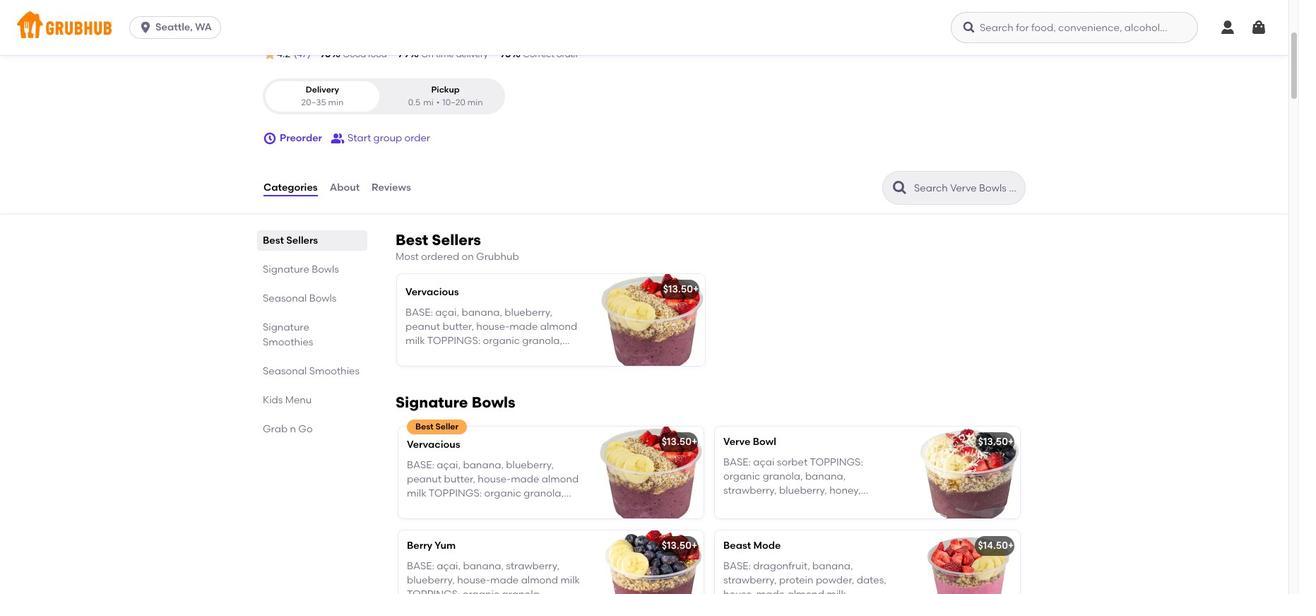 Task type: describe. For each thing, give the bounding box(es) containing it.
order inside button
[[404, 132, 430, 144]]

berry yum image
[[598, 531, 704, 594]]

4.2
[[277, 48, 291, 60]]

seller
[[436, 422, 459, 432]]

best for best sellers most ordered on grubhub
[[396, 231, 428, 249]]

pickup
[[431, 85, 460, 95]]

blueberry, inside the base: açai, banana, strawberry, blueberry, house-made almond milk toppings: organic granol
[[407, 574, 455, 586]]

start
[[348, 132, 371, 144]]

0 vertical spatial peanut
[[406, 321, 440, 333]]

smoothies for seasonal
[[309, 365, 360, 377]]

best seller
[[415, 422, 459, 432]]

delivery
[[456, 49, 488, 59]]

house- inside the base: açai, banana, strawberry, blueberry, house-made almond milk toppings: organic granol
[[457, 574, 490, 586]]

sellers for best sellers most ordered on grubhub
[[432, 231, 481, 249]]

strawberry, inside base: dragonfruit, banana, strawberry, protein powder, dates, house-made almond mi
[[724, 574, 777, 586]]

base: açai, banana, strawberry, blueberry, house-made almond milk toppings: organic granol
[[407, 560, 580, 594]]

20–35
[[301, 97, 326, 107]]

$13.50 + for base: açai, banana, blueberry, peanut butter, house-made almond milk  toppings: organic granola, banana, strawberry, crushed almonds
[[663, 284, 699, 296]]

signature inside signature smoothies
[[263, 322, 309, 334]]

+ for mode
[[1008, 540, 1014, 552]]

min inside the pickup 0.5 mi • 10–20 min
[[468, 97, 483, 107]]

good
[[343, 49, 366, 59]]

0 vertical spatial açai,
[[435, 306, 459, 318]]

strawberry, inside the base: açai, banana, strawberry, blueberry, house-made almond milk toppings: organic granol
[[506, 560, 560, 572]]

base: açai sorbet  toppings: organic granola, banana, strawberry, blueberry, honey, sweetened coconut
[[724, 456, 863, 511]]

yum
[[435, 540, 456, 552]]

n
[[290, 423, 296, 435]]

beast
[[724, 540, 751, 552]]

on
[[462, 251, 474, 263]]

grubhub
[[476, 251, 519, 263]]

0 vertical spatial butter,
[[443, 321, 474, 333]]

dragonfruit,
[[753, 560, 810, 572]]

1 vertical spatial vervacious
[[407, 439, 460, 451]]

0 vertical spatial milk
[[406, 335, 425, 347]]

1 vertical spatial vervacious image
[[598, 427, 704, 519]]

main navigation navigation
[[0, 0, 1289, 55]]

1 vertical spatial base: açai, banana, blueberry, peanut butter, house-made almond milk  toppings: organic granola, banana, strawberry, crushed almonds
[[407, 459, 579, 528]]

0 vertical spatial vervacious image
[[599, 274, 705, 366]]

0 vertical spatial crushed
[[504, 349, 543, 361]]

0 vertical spatial bowls
[[312, 264, 339, 276]]

açai, inside the base: açai, banana, strawberry, blueberry, house-made almond milk toppings: organic granol
[[437, 560, 461, 572]]

seasonal smoothies
[[263, 365, 360, 377]]

search icon image
[[892, 180, 909, 196]]

verve bowl
[[724, 436, 776, 448]]

2 vertical spatial signature
[[396, 394, 468, 411]]

•
[[436, 97, 440, 107]]

$14.50
[[978, 540, 1008, 552]]

grab
[[263, 423, 288, 435]]

1 vertical spatial açai,
[[437, 459, 461, 471]]

0.5
[[408, 97, 421, 107]]

coconut
[[778, 499, 818, 511]]

base: dragonfruit, banana, strawberry, protein powder, dates, house-made almond mi
[[724, 560, 887, 594]]

organic inside base: açai sorbet  toppings: organic granola, banana, strawberry, blueberry, honey, sweetened coconut
[[724, 471, 761, 483]]

about
[[330, 182, 360, 194]]

svg image for preorder
[[263, 131, 277, 146]]

$13.50 for base: açai, banana, strawberry, blueberry, house-made almond milk toppings: organic granol
[[662, 540, 692, 552]]

1 horizontal spatial svg image
[[1220, 19, 1236, 36]]

96
[[319, 48, 331, 60]]

blueberry, inside base: açai sorbet  toppings: organic granola, banana, strawberry, blueberry, honey, sweetened coconut
[[779, 485, 827, 497]]

star icon image
[[263, 47, 277, 62]]

correct
[[523, 49, 555, 59]]

$14.50 +
[[978, 540, 1014, 552]]

açai
[[753, 456, 775, 468]]

93
[[499, 48, 511, 60]]

0 vertical spatial base: açai, banana, blueberry, peanut butter, house-made almond milk  toppings: organic granola, banana, strawberry, crushed almonds
[[406, 306, 577, 376]]

go
[[298, 423, 313, 435]]

svg image for seattle, wa
[[139, 20, 153, 35]]

dates,
[[857, 574, 887, 586]]

correct order
[[523, 49, 579, 59]]

start group order button
[[331, 126, 430, 151]]

wa
[[195, 21, 212, 33]]

0 vertical spatial order
[[557, 49, 579, 59]]

berry yum
[[407, 540, 456, 552]]

almond inside base: dragonfruit, banana, strawberry, protein powder, dates, house-made almond mi
[[787, 589, 824, 594]]

people icon image
[[331, 131, 345, 146]]

on time delivery
[[421, 49, 488, 59]]

grab n go
[[263, 423, 313, 435]]

2 vertical spatial granola,
[[524, 488, 564, 500]]

milk inside the base: açai, banana, strawberry, blueberry, house-made almond milk toppings: organic granol
[[561, 574, 580, 586]]

banana, inside base: dragonfruit, banana, strawberry, protein powder, dates, house-made almond mi
[[813, 560, 853, 572]]

about button
[[329, 163, 360, 213]]

seattle, wa
[[156, 21, 212, 33]]

1 vertical spatial bowls
[[309, 293, 337, 305]]

verve
[[724, 436, 751, 448]]

reviews button
[[371, 163, 412, 213]]

min inside delivery 20–35 min
[[328, 97, 344, 107]]

best sellers most ordered on grubhub
[[396, 231, 519, 263]]

most
[[396, 251, 419, 263]]

base: for verve
[[724, 456, 751, 468]]



Task type: locate. For each thing, give the bounding box(es) containing it.
berry
[[407, 540, 433, 552]]

base: down most
[[406, 306, 433, 318]]

2 horizontal spatial svg image
[[1251, 19, 1268, 36]]

0 horizontal spatial sellers
[[286, 235, 318, 247]]

svg image inside preorder button
[[263, 131, 277, 146]]

menu
[[285, 394, 312, 406]]

seasonal up signature smoothies
[[263, 293, 307, 305]]

smoothies
[[263, 336, 313, 348], [309, 365, 360, 377]]

kids menu
[[263, 394, 312, 406]]

1 vertical spatial signature bowls
[[396, 394, 516, 411]]

min
[[328, 97, 344, 107], [468, 97, 483, 107]]

almonds up berry yum
[[407, 516, 449, 528]]

1 vertical spatial crushed
[[506, 502, 545, 514]]

delivery 20–35 min
[[301, 85, 344, 107]]

base: inside base: dragonfruit, banana, strawberry, protein powder, dates, house-made almond mi
[[724, 560, 751, 572]]

1 vertical spatial butter,
[[444, 473, 476, 485]]

0 horizontal spatial svg image
[[962, 20, 976, 35]]

almonds
[[406, 364, 447, 376], [407, 516, 449, 528]]

order
[[557, 49, 579, 59], [404, 132, 430, 144]]

smoothies up "seasonal smoothies"
[[263, 336, 313, 348]]

signature up best seller
[[396, 394, 468, 411]]

2 vertical spatial açai,
[[437, 560, 461, 572]]

crushed
[[504, 349, 543, 361], [506, 502, 545, 514]]

seattle,
[[156, 21, 193, 33]]

bowl
[[753, 436, 776, 448]]

(47)
[[293, 48, 311, 60]]

base: down berry
[[407, 560, 434, 572]]

seasonal
[[263, 293, 307, 305], [263, 365, 307, 377]]

best for best seller
[[415, 422, 434, 432]]

made inside the base: açai, banana, strawberry, blueberry, house-made almond milk toppings: organic granol
[[490, 574, 519, 586]]

1 horizontal spatial svg image
[[263, 131, 277, 146]]

açai, down yum
[[437, 560, 461, 572]]

base: inside the base: açai, banana, strawberry, blueberry, house-made almond milk toppings: organic granol
[[407, 560, 434, 572]]

min right 10–20
[[468, 97, 483, 107]]

on
[[421, 49, 434, 59]]

preorder
[[280, 132, 322, 144]]

banana, inside base: açai sorbet  toppings: organic granola, banana, strawberry, blueberry, honey, sweetened coconut
[[805, 471, 846, 483]]

beast mode
[[724, 540, 781, 552]]

option group
[[263, 79, 505, 115]]

almond inside the base: açai, banana, strawberry, blueberry, house-made almond milk toppings: organic granol
[[521, 574, 558, 586]]

peanut
[[406, 321, 440, 333], [407, 473, 442, 485]]

signature smoothies
[[263, 322, 313, 348]]

1 vertical spatial smoothies
[[309, 365, 360, 377]]

signature down best sellers
[[263, 264, 309, 276]]

2 vertical spatial milk
[[561, 574, 580, 586]]

start group order
[[348, 132, 430, 144]]

beast mode image
[[914, 531, 1020, 594]]

seasonal up kids menu
[[263, 365, 307, 377]]

blueberry,
[[505, 306, 553, 318], [506, 459, 554, 471], [779, 485, 827, 497], [407, 574, 455, 586]]

kids
[[263, 394, 283, 406]]

made inside base: dragonfruit, banana, strawberry, protein powder, dates, house-made almond mi
[[757, 589, 785, 594]]

$13.50 + for base: açai sorbet  toppings: organic granola, banana, strawberry, blueberry, honey, sweetened coconut
[[978, 436, 1014, 448]]

seasonal for seasonal smoothies
[[263, 365, 307, 377]]

Search Verve Bowls - Capitol Hill search field
[[913, 182, 1021, 195]]

+ for bowl
[[1008, 436, 1014, 448]]

best down categories button
[[263, 235, 284, 247]]

$13.50 for base: açai, banana, blueberry, peanut butter, house-made almond milk  toppings: organic granola, banana, strawberry, crushed almonds
[[663, 284, 693, 296]]

vervacious down best seller
[[407, 439, 460, 451]]

signature bowls
[[263, 264, 339, 276], [396, 394, 516, 411]]

strawberry, inside base: açai sorbet  toppings: organic granola, banana, strawberry, blueberry, honey, sweetened coconut
[[724, 485, 777, 497]]

2 min from the left
[[468, 97, 483, 107]]

1 vertical spatial milk
[[407, 488, 426, 500]]

base: down best seller
[[407, 459, 434, 471]]

svg image
[[1220, 19, 1236, 36], [962, 20, 976, 35]]

1 min from the left
[[328, 97, 344, 107]]

butter, down seller
[[444, 473, 476, 485]]

+ for yum
[[692, 540, 698, 552]]

base: açai, banana, blueberry, peanut butter, house-made almond milk  toppings: organic granola, banana, strawberry, crushed almonds
[[406, 306, 577, 376], [407, 459, 579, 528]]

strawberry,
[[449, 349, 502, 361], [724, 485, 777, 497], [450, 502, 503, 514], [506, 560, 560, 572], [724, 574, 777, 586]]

0 vertical spatial almonds
[[406, 364, 447, 376]]

best sellers
[[263, 235, 318, 247]]

mode
[[754, 540, 781, 552]]

good food
[[343, 49, 387, 59]]

smoothies for signature
[[263, 336, 313, 348]]

1 seasonal from the top
[[263, 293, 307, 305]]

açai, down ordered
[[435, 306, 459, 318]]

base: inside base: açai sorbet  toppings: organic granola, banana, strawberry, blueberry, honey, sweetened coconut
[[724, 456, 751, 468]]

signature bowls up seasonal bowls
[[263, 264, 339, 276]]

0 horizontal spatial order
[[404, 132, 430, 144]]

order right 'correct'
[[557, 49, 579, 59]]

0 vertical spatial signature
[[263, 264, 309, 276]]

base: down verve
[[724, 456, 751, 468]]

house- inside base: dragonfruit, banana, strawberry, protein powder, dates, house-made almond mi
[[724, 589, 757, 594]]

base: down the beast
[[724, 560, 751, 572]]

sellers inside best sellers most ordered on grubhub
[[432, 231, 481, 249]]

$13.50
[[663, 284, 693, 296], [662, 436, 692, 448], [978, 436, 1008, 448], [662, 540, 692, 552]]

vervacious down ordered
[[406, 286, 459, 298]]

seasonal for seasonal bowls
[[263, 293, 307, 305]]

1 vertical spatial signature
[[263, 322, 309, 334]]

base: for beast
[[724, 560, 751, 572]]

toppings: inside the base: açai, banana, strawberry, blueberry, house-made almond milk toppings: organic granol
[[407, 589, 460, 594]]

0 horizontal spatial svg image
[[139, 20, 153, 35]]

1 vertical spatial granola,
[[763, 471, 803, 483]]

ordered
[[421, 251, 459, 263]]

min down delivery
[[328, 97, 344, 107]]

svg image
[[1251, 19, 1268, 36], [139, 20, 153, 35], [263, 131, 277, 146]]

banana, inside the base: açai, banana, strawberry, blueberry, house-made almond milk toppings: organic granol
[[463, 560, 504, 572]]

milk
[[406, 335, 425, 347], [407, 488, 426, 500], [561, 574, 580, 586]]

best left seller
[[415, 422, 434, 432]]

butter, down on
[[443, 321, 474, 333]]

1 horizontal spatial order
[[557, 49, 579, 59]]

sweetened
[[724, 499, 776, 511]]

best for best sellers
[[263, 235, 284, 247]]

mi
[[423, 97, 434, 107]]

1 vertical spatial seasonal
[[263, 365, 307, 377]]

time
[[436, 49, 454, 59]]

butter,
[[443, 321, 474, 333], [444, 473, 476, 485]]

sellers down categories button
[[286, 235, 318, 247]]

1 vertical spatial order
[[404, 132, 430, 144]]

Search for food, convenience, alcohol... search field
[[951, 12, 1198, 43]]

1 horizontal spatial min
[[468, 97, 483, 107]]

2 vertical spatial bowls
[[472, 394, 516, 411]]

verve bowl image
[[914, 427, 1020, 519]]

preorder button
[[263, 126, 322, 151]]

açai, down seller
[[437, 459, 461, 471]]

bowls
[[312, 264, 339, 276], [309, 293, 337, 305], [472, 394, 516, 411]]

10–20
[[443, 97, 466, 107]]

food
[[368, 49, 387, 59]]

+
[[693, 284, 699, 296], [692, 436, 698, 448], [1008, 436, 1014, 448], [692, 540, 698, 552], [1008, 540, 1014, 552]]

1 horizontal spatial signature bowls
[[396, 394, 516, 411]]

best inside best sellers most ordered on grubhub
[[396, 231, 428, 249]]

house-
[[476, 321, 510, 333], [478, 473, 511, 485], [457, 574, 490, 586], [724, 589, 757, 594]]

granola, inside base: açai sorbet  toppings: organic granola, banana, strawberry, blueberry, honey, sweetened coconut
[[763, 471, 803, 483]]

2 seasonal from the top
[[263, 365, 307, 377]]

categories button
[[263, 163, 318, 213]]

sellers for best sellers
[[286, 235, 318, 247]]

seasonal bowls
[[263, 293, 337, 305]]

order right group
[[404, 132, 430, 144]]

powder,
[[816, 574, 854, 586]]

0 horizontal spatial signature bowls
[[263, 264, 339, 276]]

delivery
[[306, 85, 339, 95]]

granola,
[[522, 335, 563, 347], [763, 471, 803, 483], [524, 488, 564, 500]]

1 vertical spatial almonds
[[407, 516, 449, 528]]

sellers up on
[[432, 231, 481, 249]]

categories
[[264, 182, 318, 194]]

best up most
[[396, 231, 428, 249]]

sellers
[[432, 231, 481, 249], [286, 235, 318, 247]]

toppings: inside base: açai sorbet  toppings: organic granola, banana, strawberry, blueberry, honey, sweetened coconut
[[810, 456, 863, 468]]

$13.50 for base: açai sorbet  toppings: organic granola, banana, strawberry, blueberry, honey, sweetened coconut
[[978, 436, 1008, 448]]

0 horizontal spatial min
[[328, 97, 344, 107]]

honey,
[[830, 485, 861, 497]]

made
[[510, 321, 538, 333], [511, 473, 539, 485], [490, 574, 519, 586], [757, 589, 785, 594]]

signature down seasonal bowls
[[263, 322, 309, 334]]

protein
[[779, 574, 814, 586]]

reviews
[[372, 182, 411, 194]]

79
[[398, 48, 409, 60]]

base: for berry
[[407, 560, 434, 572]]

pickup 0.5 mi • 10–20 min
[[408, 85, 483, 107]]

0 vertical spatial smoothies
[[263, 336, 313, 348]]

0 vertical spatial granola,
[[522, 335, 563, 347]]

$13.50 +
[[663, 284, 699, 296], [662, 436, 698, 448], [978, 436, 1014, 448], [662, 540, 698, 552]]

almonds up best seller
[[406, 364, 447, 376]]

smoothies up the menu
[[309, 365, 360, 377]]

0 vertical spatial signature bowls
[[263, 264, 339, 276]]

svg image inside seattle, wa "button"
[[139, 20, 153, 35]]

açai,
[[435, 306, 459, 318], [437, 459, 461, 471], [437, 560, 461, 572]]

$13.50 + for base: açai, banana, strawberry, blueberry, house-made almond milk toppings: organic granol
[[662, 540, 698, 552]]

organic inside the base: açai, banana, strawberry, blueberry, house-made almond milk toppings: organic granol
[[463, 589, 500, 594]]

group
[[373, 132, 402, 144]]

organic
[[483, 335, 520, 347], [724, 471, 761, 483], [484, 488, 521, 500], [463, 589, 500, 594]]

seattle, wa button
[[129, 16, 227, 39]]

1 horizontal spatial sellers
[[432, 231, 481, 249]]

vervacious
[[406, 286, 459, 298], [407, 439, 460, 451]]

0 vertical spatial seasonal
[[263, 293, 307, 305]]

best
[[396, 231, 428, 249], [263, 235, 284, 247], [415, 422, 434, 432]]

base:
[[406, 306, 433, 318], [724, 456, 751, 468], [407, 459, 434, 471], [407, 560, 434, 572], [724, 560, 751, 572]]

0 vertical spatial vervacious
[[406, 286, 459, 298]]

vervacious image
[[599, 274, 705, 366], [598, 427, 704, 519]]

option group containing delivery 20–35 min
[[263, 79, 505, 115]]

signature bowls up seller
[[396, 394, 516, 411]]

sorbet
[[777, 456, 808, 468]]

1 vertical spatial peanut
[[407, 473, 442, 485]]



Task type: vqa. For each thing, say whether or not it's contained in the screenshot.
the $13.50
yes



